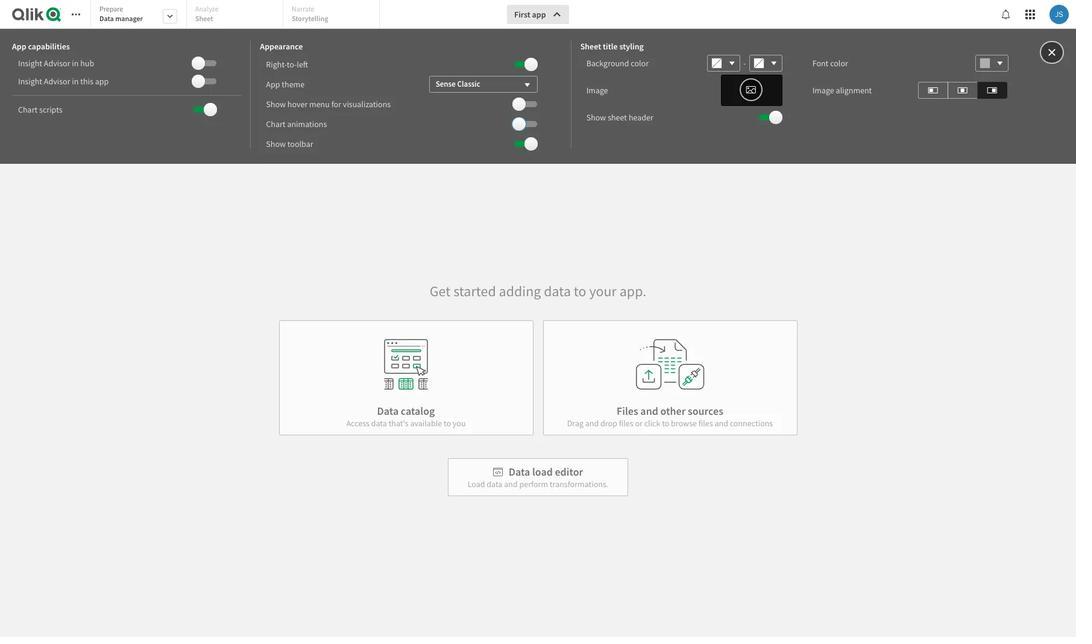 Task type: vqa. For each thing, say whether or not it's contained in the screenshot.
the Jacob Simon image
yes



Task type: locate. For each thing, give the bounding box(es) containing it.
1 horizontal spatial files
[[699, 418, 713, 429]]

visualizations
[[343, 99, 391, 109]]

perform
[[519, 479, 548, 490]]

0 horizontal spatial data
[[99, 14, 114, 23]]

insight down app capabilities
[[18, 58, 42, 69]]

2 vertical spatial show
[[266, 138, 286, 149]]

data left catalog
[[377, 405, 399, 418]]

2 horizontal spatial to
[[662, 418, 669, 429]]

0 horizontal spatial data
[[371, 418, 387, 429]]

1 vertical spatial in
[[72, 76, 79, 87]]

data right adding
[[544, 282, 571, 301]]

0 vertical spatial advisor
[[44, 58, 70, 69]]

app theme
[[266, 79, 305, 90]]

get started adding data to your app.
[[430, 282, 646, 301]]

data inside data catalog access data that's available to you
[[377, 405, 399, 418]]

1 horizontal spatial data
[[377, 405, 399, 418]]

1 color from the left
[[631, 58, 649, 69]]

prepare
[[99, 4, 123, 13]]

app for app theme
[[266, 79, 280, 90]]

toolbar containing first app
[[0, 0, 1076, 164]]

and left perform on the bottom
[[504, 479, 518, 490]]

show left toolbar
[[266, 138, 286, 149]]

and
[[640, 405, 658, 418], [585, 418, 599, 429], [715, 418, 728, 429], [504, 479, 518, 490]]

insight
[[18, 58, 42, 69], [18, 76, 42, 87]]

app left capabilities at the left top of page
[[12, 41, 26, 52]]

2 insight from the top
[[18, 76, 42, 87]]

load data and perform transformations.
[[468, 479, 609, 490]]

1 vertical spatial insight
[[18, 76, 42, 87]]

data
[[99, 14, 114, 23], [377, 405, 399, 418], [509, 465, 530, 479]]

that's
[[389, 418, 409, 429]]

0 horizontal spatial to
[[444, 418, 451, 429]]

0 vertical spatial data
[[99, 14, 114, 23]]

0 vertical spatial app
[[532, 9, 546, 20]]

image down background
[[586, 85, 608, 96]]

show for show sheet header
[[586, 112, 606, 123]]

0 vertical spatial data
[[544, 282, 571, 301]]

show
[[266, 99, 286, 109], [586, 112, 606, 123], [266, 138, 286, 149]]

data
[[544, 282, 571, 301], [371, 418, 387, 429], [487, 479, 502, 490]]

data for data catalog access data that's available to you
[[377, 405, 399, 418]]

sense classic button
[[429, 76, 538, 93]]

in left hub
[[72, 58, 79, 69]]

color for font color
[[830, 58, 848, 69]]

1 horizontal spatial data
[[487, 479, 502, 490]]

1 vertical spatial advisor
[[44, 76, 70, 87]]

first app button
[[507, 5, 569, 24]]

files
[[619, 418, 633, 429], [699, 418, 713, 429]]

advisor
[[44, 58, 70, 69], [44, 76, 70, 87]]

1 horizontal spatial chart
[[266, 118, 286, 129]]

0 vertical spatial insight
[[18, 58, 42, 69]]

0 horizontal spatial app
[[12, 41, 26, 52]]

chart animations
[[266, 118, 327, 129]]

files left or
[[619, 418, 633, 429]]

to
[[574, 282, 586, 301], [444, 418, 451, 429], [662, 418, 669, 429]]

0 horizontal spatial files
[[619, 418, 633, 429]]

toolbar
[[0, 0, 1076, 164]]

toolbar
[[287, 138, 313, 149]]

to left you
[[444, 418, 451, 429]]

to inside "files and other sources drag and drop files or click to browse files and connections"
[[662, 418, 669, 429]]

data down prepare
[[99, 14, 114, 23]]

1 vertical spatial app
[[95, 76, 109, 87]]

theme
[[282, 79, 305, 90]]

app for app capabilities
[[12, 41, 26, 52]]

app right the this on the left top of page
[[95, 76, 109, 87]]

1 horizontal spatial app
[[532, 9, 546, 20]]

1 image from the left
[[586, 85, 608, 96]]

2 image from the left
[[812, 85, 834, 96]]

show sheet header
[[586, 112, 653, 123]]

data for data load editor
[[509, 465, 530, 479]]

data left that's
[[371, 418, 387, 429]]

app inside button
[[532, 9, 546, 20]]

other
[[660, 405, 686, 418]]

0 horizontal spatial chart
[[18, 104, 38, 115]]

1 in from the top
[[72, 58, 79, 69]]

app
[[532, 9, 546, 20], [95, 76, 109, 87]]

sheet
[[580, 41, 601, 52]]

app right first
[[532, 9, 546, 20]]

chart scripts
[[18, 104, 62, 115]]

get started adding data to your app. application
[[0, 0, 1076, 638]]

1 vertical spatial chart
[[266, 118, 286, 129]]

0 vertical spatial chart
[[18, 104, 38, 115]]

sense
[[436, 79, 456, 89]]

app
[[12, 41, 26, 52], [266, 79, 280, 90]]

catalog
[[401, 405, 435, 418]]

chart up show toolbar
[[266, 118, 286, 129]]

show left hover
[[266, 99, 286, 109]]

data for to
[[544, 282, 571, 301]]

data right load
[[487, 479, 502, 490]]

1 files from the left
[[619, 418, 633, 429]]

files right the browse
[[699, 418, 713, 429]]

1 horizontal spatial color
[[830, 58, 848, 69]]

show hover menu for visualizations
[[266, 99, 391, 109]]

in left the this on the left top of page
[[72, 76, 79, 87]]

drag
[[567, 418, 584, 429]]

in
[[72, 58, 79, 69], [72, 76, 79, 87]]

2 advisor from the top
[[44, 76, 70, 87]]

to inside data catalog access data that's available to you
[[444, 418, 451, 429]]

2 in from the top
[[72, 76, 79, 87]]

1 vertical spatial data
[[377, 405, 399, 418]]

to left your
[[574, 282, 586, 301]]

0 horizontal spatial color
[[631, 58, 649, 69]]

1 vertical spatial show
[[586, 112, 606, 123]]

advisor down insight advisor in hub
[[44, 76, 70, 87]]

2 horizontal spatial data
[[509, 465, 530, 479]]

data inside data catalog access data that's available to you
[[371, 418, 387, 429]]

right-
[[266, 59, 287, 70]]

your
[[589, 282, 617, 301]]

files
[[617, 405, 638, 418]]

0 horizontal spatial app
[[95, 76, 109, 87]]

access
[[346, 418, 370, 429]]

editor
[[555, 465, 583, 479]]

1 insight from the top
[[18, 58, 42, 69]]

0 vertical spatial show
[[266, 99, 286, 109]]

align right image
[[987, 83, 997, 97]]

data inside prepare data manager
[[99, 14, 114, 23]]

color down styling
[[631, 58, 649, 69]]

chart
[[18, 104, 38, 115], [266, 118, 286, 129]]

and left "connections"
[[715, 418, 728, 429]]

0 vertical spatial in
[[72, 58, 79, 69]]

1 horizontal spatial to
[[574, 282, 586, 301]]

hover
[[287, 99, 308, 109]]

1 horizontal spatial app
[[266, 79, 280, 90]]

0 vertical spatial app
[[12, 41, 26, 52]]

1 advisor from the top
[[44, 58, 70, 69]]

2 color from the left
[[830, 58, 848, 69]]

get
[[430, 282, 451, 301]]

adding
[[499, 282, 541, 301]]

insight up chart scripts
[[18, 76, 42, 87]]

font color
[[812, 58, 848, 69]]

or
[[635, 418, 643, 429]]

1 vertical spatial app
[[266, 79, 280, 90]]

2 vertical spatial data
[[509, 465, 530, 479]]

0 horizontal spatial image
[[586, 85, 608, 96]]

chart left scripts on the top
[[18, 104, 38, 115]]

manager
[[115, 14, 143, 23]]

sheet
[[608, 112, 627, 123]]

to right click
[[662, 418, 669, 429]]

advisor down capabilities at the left top of page
[[44, 58, 70, 69]]

color
[[631, 58, 649, 69], [830, 58, 848, 69]]

2 horizontal spatial data
[[544, 282, 571, 301]]

show left sheet
[[586, 112, 606, 123]]

app.
[[620, 282, 646, 301]]

insight for insight advisor in this app
[[18, 76, 42, 87]]

2 files from the left
[[699, 418, 713, 429]]

1 vertical spatial data
[[371, 418, 387, 429]]

app left theme
[[266, 79, 280, 90]]

image down font at the top of page
[[812, 85, 834, 96]]

data load editor
[[509, 465, 583, 479]]

image
[[586, 85, 608, 96], [812, 85, 834, 96]]

color right font at the top of page
[[830, 58, 848, 69]]

-
[[744, 58, 746, 69]]

1 horizontal spatial image
[[812, 85, 834, 96]]

data left load
[[509, 465, 530, 479]]



Task type: describe. For each thing, give the bounding box(es) containing it.
load
[[532, 465, 553, 479]]

align center image
[[958, 83, 967, 97]]

show for show hover menu for visualizations
[[266, 99, 286, 109]]

chart for chart animations
[[266, 118, 286, 129]]

image for image alignment
[[812, 85, 834, 96]]

started
[[453, 282, 496, 301]]

for
[[331, 99, 341, 109]]

data for that's
[[371, 418, 387, 429]]

left
[[297, 59, 308, 70]]

font
[[812, 58, 829, 69]]

align left image
[[928, 83, 938, 97]]

to-
[[287, 59, 297, 70]]

data catalog access data that's available to you
[[346, 405, 466, 429]]

insight advisor in this app
[[18, 76, 109, 87]]

transformations.
[[550, 479, 609, 490]]

sense classic
[[436, 79, 480, 89]]

animations
[[287, 118, 327, 129]]

and right the drag
[[585, 418, 599, 429]]

close app options image
[[1047, 45, 1057, 60]]

right-to-left
[[266, 59, 308, 70]]

capabilities
[[28, 41, 70, 52]]

background color
[[586, 58, 649, 69]]

chart for chart scripts
[[18, 104, 38, 115]]

sheet title styling
[[580, 41, 644, 52]]

browse
[[671, 418, 697, 429]]

prepare data manager
[[99, 4, 143, 23]]

insight for insight advisor in hub
[[18, 58, 42, 69]]

in for hub
[[72, 58, 79, 69]]

image alignment
[[812, 85, 872, 96]]

scripts
[[39, 104, 62, 115]]

show toolbar
[[266, 138, 313, 149]]

app capabilities
[[12, 41, 70, 52]]

drop
[[600, 418, 617, 429]]

load
[[468, 479, 485, 490]]

you
[[453, 418, 466, 429]]

in for this
[[72, 76, 79, 87]]

image for image
[[586, 85, 608, 96]]

title
[[603, 41, 618, 52]]

color for background color
[[631, 58, 649, 69]]

click
[[644, 418, 660, 429]]

files and other sources drag and drop files or click to browse files and connections
[[567, 405, 773, 429]]

advisor for hub
[[44, 58, 70, 69]]

alignment
[[836, 85, 872, 96]]

select image image
[[746, 83, 756, 97]]

menu
[[309, 99, 330, 109]]

insight advisor in hub
[[18, 58, 94, 69]]

first app
[[514, 9, 546, 20]]

2 vertical spatial data
[[487, 479, 502, 490]]

styling
[[619, 41, 644, 52]]

this
[[80, 76, 93, 87]]

and right files
[[640, 405, 658, 418]]

advisor for this
[[44, 76, 70, 87]]

appearance
[[260, 41, 303, 52]]

sources
[[688, 405, 723, 418]]

classic
[[457, 79, 480, 89]]

show for show toolbar
[[266, 138, 286, 149]]

available
[[410, 418, 442, 429]]

header
[[629, 112, 653, 123]]

connections
[[730, 418, 773, 429]]

background
[[586, 58, 629, 69]]

hub
[[80, 58, 94, 69]]

first
[[514, 9, 530, 20]]

jacob simon image
[[1050, 5, 1069, 24]]



